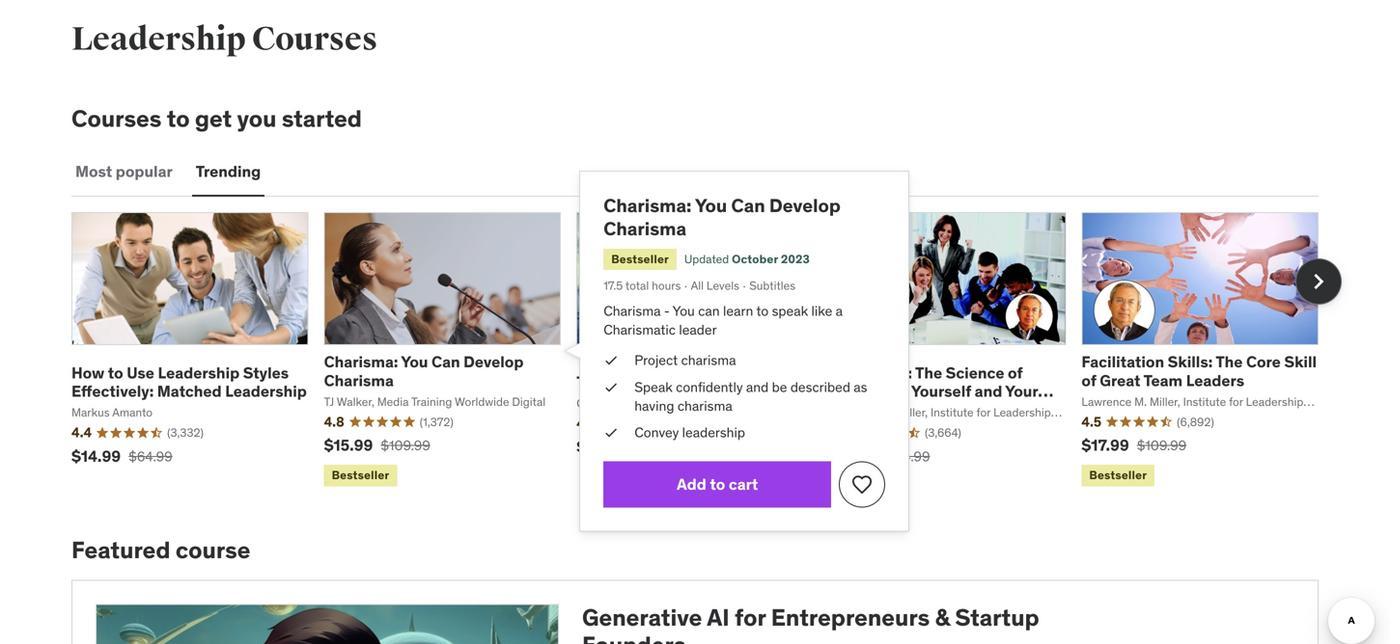 Task type: describe. For each thing, give the bounding box(es) containing it.
of inside the motivation: the science of motivating yourself and your team
[[1008, 363, 1023, 383]]

learn
[[723, 303, 753, 320]]

science
[[946, 363, 1005, 383]]

most popular
[[75, 162, 173, 181]]

charisma: for charisma: you can develop charisma tj walker, media training worldwide digital
[[324, 353, 398, 372]]

leadership courses
[[71, 19, 378, 60]]

effectively:
[[71, 382, 154, 402]]

a
[[836, 303, 843, 320]]

charisma - you can learn to speak like a charismatic leader
[[604, 303, 843, 339]]

courses to get you started
[[71, 104, 362, 133]]

you
[[237, 104, 277, 133]]

featured course
[[71, 536, 250, 565]]

tj
[[324, 395, 334, 410]]

facilitation
[[1082, 353, 1164, 372]]

0 horizontal spatial courses
[[71, 104, 162, 133]]

like
[[811, 303, 833, 320]]

wishlist image
[[851, 474, 874, 497]]

charisma: you can develop charisma link for (1,372)
[[324, 353, 524, 391]]

can
[[698, 303, 720, 320]]

0 vertical spatial courses
[[252, 19, 378, 60]]

convey
[[634, 424, 679, 442]]

team inside the facilitation skills: the core skill of great team leaders
[[1144, 371, 1183, 391]]

all levels
[[691, 279, 739, 294]]

started
[[282, 104, 362, 133]]

speak
[[772, 303, 808, 320]]

featured
[[71, 536, 170, 565]]

convey leadership
[[634, 424, 745, 442]]

core
[[1246, 353, 1281, 372]]

motivation: the science of motivating yourself and your team link
[[829, 363, 1054, 420]]

styles
[[243, 363, 289, 383]]

ai
[[707, 604, 730, 633]]

the inside the facilitation skills: the core skill of great team leaders
[[1216, 353, 1243, 372]]

charisma for charisma: you can develop charisma
[[604, 217, 686, 240]]

-
[[664, 303, 670, 320]]

$15.99 $109.99
[[324, 436, 430, 456]]

(1,372)
[[420, 415, 454, 430]]

october
[[732, 252, 778, 267]]

motivating
[[829, 382, 908, 402]]

add to cart
[[677, 475, 758, 495]]

carousel element
[[71, 212, 1342, 491]]

and inside the motivation: the science of motivating yourself and your team
[[975, 382, 1002, 402]]

17.5
[[604, 279, 623, 294]]

17.5 total hours
[[604, 279, 681, 294]]

the inside the motivation: the science of motivating yourself and your team
[[915, 363, 942, 383]]

next image
[[1303, 267, 1334, 297]]

described
[[791, 379, 850, 396]]

$109.99
[[381, 437, 430, 455]]

be
[[772, 379, 787, 396]]

all
[[691, 279, 704, 294]]

leadership
[[682, 424, 745, 442]]

skill
[[1284, 353, 1317, 372]]

&
[[935, 604, 950, 633]]

to for courses to get you started
[[167, 104, 190, 133]]

facilitation skills: the core skill of great team leaders
[[1082, 353, 1317, 391]]

how to use leadership styles effectively: matched leadership
[[71, 363, 307, 402]]

1372 reviews element
[[420, 414, 454, 431]]

bestseller inside carousel element
[[332, 468, 389, 483]]

4.8
[[324, 414, 344, 431]]

2023
[[781, 252, 810, 267]]

charisma for charisma: you can develop charisma tj walker, media training worldwide digital
[[324, 371, 394, 391]]

motivation:
[[829, 363, 912, 383]]

updated october 2023
[[684, 252, 810, 267]]

worldwide
[[455, 395, 509, 410]]

course
[[176, 536, 250, 565]]

use
[[127, 363, 154, 383]]

$15.99
[[324, 436, 373, 456]]

most
[[75, 162, 112, 181]]

updated
[[684, 252, 729, 267]]

startup
[[955, 604, 1039, 633]]

to inside charisma - you can learn to speak like a charismatic leader
[[756, 303, 769, 320]]

yourself
[[911, 382, 971, 402]]

add to cart button
[[604, 462, 831, 508]]

cart
[[729, 475, 758, 495]]

speak confidently and be described as having charisma
[[634, 379, 867, 415]]

levels
[[707, 279, 739, 294]]

walker,
[[337, 395, 374, 410]]

of inside the facilitation skills: the core skill of great team leaders
[[1082, 371, 1096, 391]]

generative ai for entrepreneurs & startup founders
[[582, 604, 1039, 645]]

hours
[[652, 279, 681, 294]]



Task type: locate. For each thing, give the bounding box(es) containing it.
charisma up charismatic
[[604, 303, 661, 320]]

can up training
[[432, 353, 460, 372]]

can for charisma: you can develop charisma
[[731, 194, 765, 217]]

to left 'get'
[[167, 104, 190, 133]]

charisma: you can develop charisma
[[604, 194, 841, 240]]

1 vertical spatial develop
[[464, 353, 524, 372]]

0 vertical spatial charisma
[[604, 217, 686, 240]]

1 horizontal spatial courses
[[252, 19, 378, 60]]

speak
[[634, 379, 673, 396]]

media
[[377, 395, 409, 410]]

popular
[[116, 162, 173, 181]]

add
[[677, 475, 707, 495]]

charisma:
[[604, 194, 692, 217], [324, 353, 398, 372]]

generative
[[582, 604, 702, 633]]

0 horizontal spatial charisma: you can develop charisma link
[[324, 353, 524, 391]]

to for how to use leadership styles effectively: matched leadership
[[108, 363, 123, 383]]

you for charisma: you can develop charisma
[[695, 194, 727, 217]]

develop for charisma: you can develop charisma
[[769, 194, 841, 217]]

develop up 2023
[[769, 194, 841, 217]]

2 vertical spatial charisma
[[324, 371, 394, 391]]

xsmall image down charismatic
[[604, 352, 619, 370]]

you up updated
[[695, 194, 727, 217]]

founders
[[582, 631, 686, 645]]

of left great
[[1082, 371, 1096, 391]]

charisma: you can develop charisma link for all levels
[[604, 194, 841, 240]]

confidently
[[676, 379, 743, 396]]

bestseller down $15.99
[[332, 468, 389, 483]]

team right great
[[1144, 371, 1183, 391]]

0 horizontal spatial charisma:
[[324, 353, 398, 372]]

bestseller
[[611, 252, 669, 267], [332, 468, 389, 483]]

of right science
[[1008, 363, 1023, 383]]

0 horizontal spatial team
[[829, 400, 868, 420]]

generative ai for entrepreneurs & startup founders link
[[71, 581, 1319, 645]]

2 vertical spatial you
[[401, 353, 428, 372]]

0 horizontal spatial bestseller
[[332, 468, 389, 483]]

the
[[1216, 353, 1243, 372], [915, 363, 942, 383]]

1 horizontal spatial charisma:
[[604, 194, 692, 217]]

develop for charisma: you can develop charisma tj walker, media training worldwide digital
[[464, 353, 524, 372]]

1 vertical spatial charisma
[[604, 303, 661, 320]]

leader
[[679, 322, 717, 339]]

project charisma
[[634, 352, 736, 369]]

can inside charisma: you can develop charisma
[[731, 194, 765, 217]]

team down the as
[[829, 400, 868, 420]]

courses up most popular in the left top of the page
[[71, 104, 162, 133]]

1 horizontal spatial the
[[1216, 353, 1243, 372]]

xsmall image for speak
[[604, 378, 619, 397]]

digital
[[512, 395, 546, 410]]

1 vertical spatial bestseller
[[332, 468, 389, 483]]

get
[[195, 104, 232, 133]]

charisma inside charisma: you can develop charisma tj walker, media training worldwide digital
[[324, 371, 394, 391]]

0 vertical spatial can
[[731, 194, 765, 217]]

0 vertical spatial bestseller
[[611, 252, 669, 267]]

having
[[634, 398, 674, 415]]

2 xsmall image from the top
[[604, 378, 619, 397]]

charisma: you can develop charisma link up updated
[[604, 194, 841, 240]]

trending button
[[192, 149, 265, 195]]

1 horizontal spatial bestseller
[[611, 252, 669, 267]]

xsmall image for project
[[604, 352, 619, 370]]

most popular button
[[71, 149, 176, 195]]

to
[[167, 104, 190, 133], [756, 303, 769, 320], [108, 363, 123, 383], [710, 475, 725, 495]]

team
[[1144, 371, 1183, 391], [829, 400, 868, 420]]

charisma up 17.5 total hours
[[604, 217, 686, 240]]

charisma: for charisma: you can develop charisma
[[604, 194, 692, 217]]

0 vertical spatial xsmall image
[[604, 352, 619, 370]]

trending
[[196, 162, 261, 181]]

xsmall image left speak
[[604, 378, 619, 397]]

0 horizontal spatial and
[[746, 379, 769, 396]]

1 vertical spatial charisma:
[[324, 353, 398, 372]]

and inside speak confidently and be described as having charisma
[[746, 379, 769, 396]]

develop inside charisma: you can develop charisma
[[769, 194, 841, 217]]

0 vertical spatial you
[[695, 194, 727, 217]]

leaders
[[1186, 371, 1245, 391]]

as
[[854, 379, 867, 396]]

develop inside charisma: you can develop charisma tj walker, media training worldwide digital
[[464, 353, 524, 372]]

leadership
[[71, 19, 246, 60], [158, 363, 240, 383], [225, 382, 307, 402]]

1 vertical spatial courses
[[71, 104, 162, 133]]

1 vertical spatial charisma
[[678, 398, 733, 415]]

xsmall image
[[604, 352, 619, 370], [604, 378, 619, 397]]

project
[[634, 352, 678, 369]]

to for add to cart
[[710, 475, 725, 495]]

bestseller up 17.5 total hours
[[611, 252, 669, 267]]

courses up started
[[252, 19, 378, 60]]

and
[[746, 379, 769, 396], [975, 382, 1002, 402]]

how to use leadership styles effectively: matched leadership link
[[71, 363, 307, 402]]

great
[[1100, 371, 1141, 391]]

training
[[411, 395, 452, 410]]

1 vertical spatial you
[[673, 303, 695, 320]]

to right learn
[[756, 303, 769, 320]]

charisma
[[681, 352, 736, 369], [678, 398, 733, 415]]

facilitation skills: the core skill of great team leaders link
[[1082, 353, 1317, 391]]

of
[[1008, 363, 1023, 383], [1082, 371, 1096, 391]]

and left the your
[[975, 382, 1002, 402]]

total
[[625, 279, 649, 294]]

to inside add to cart button
[[710, 475, 725, 495]]

leadership right the 'use'
[[158, 363, 240, 383]]

can
[[731, 194, 765, 217], [432, 353, 460, 372]]

leadership up 'get'
[[71, 19, 246, 60]]

0 vertical spatial charisma:
[[604, 194, 692, 217]]

the left 'core'
[[1216, 353, 1243, 372]]

1 horizontal spatial can
[[731, 194, 765, 217]]

1 vertical spatial charisma: you can develop charisma link
[[324, 353, 524, 391]]

1 xsmall image from the top
[[604, 352, 619, 370]]

1 horizontal spatial charisma: you can develop charisma link
[[604, 194, 841, 240]]

charisma up "confidently" on the bottom of the page
[[681, 352, 736, 369]]

charisma inside charisma: you can develop charisma
[[604, 217, 686, 240]]

you inside charisma: you can develop charisma
[[695, 194, 727, 217]]

0 vertical spatial team
[[1144, 371, 1183, 391]]

your
[[1005, 382, 1038, 402]]

charisma inside speak confidently and be described as having charisma
[[678, 398, 733, 415]]

charisma
[[604, 217, 686, 240], [604, 303, 661, 320], [324, 371, 394, 391]]

team inside the motivation: the science of motivating yourself and your team
[[829, 400, 868, 420]]

you inside charisma - you can learn to speak like a charismatic leader
[[673, 303, 695, 320]]

and left be
[[746, 379, 769, 396]]

charisma: up walker,
[[324, 353, 398, 372]]

charismatic
[[604, 322, 676, 339]]

charisma: inside charisma: you can develop charisma tj walker, media training worldwide digital
[[324, 353, 398, 372]]

0 vertical spatial charisma: you can develop charisma link
[[604, 194, 841, 240]]

skills:
[[1168, 353, 1213, 372]]

1 vertical spatial can
[[432, 353, 460, 372]]

to inside how to use leadership styles effectively: matched leadership
[[108, 363, 123, 383]]

entrepreneurs
[[771, 604, 930, 633]]

1 horizontal spatial develop
[[769, 194, 841, 217]]

0 horizontal spatial the
[[915, 363, 942, 383]]

charisma: up updated
[[604, 194, 692, 217]]

you for charisma: you can develop charisma tj walker, media training worldwide digital
[[401, 353, 428, 372]]

1 horizontal spatial of
[[1082, 371, 1096, 391]]

0 horizontal spatial of
[[1008, 363, 1023, 383]]

charisma up walker,
[[324, 371, 394, 391]]

charisma down "confidently" on the bottom of the page
[[678, 398, 733, 415]]

the left science
[[915, 363, 942, 383]]

xsmall image
[[604, 424, 619, 443]]

subtitles
[[749, 279, 796, 294]]

you right -
[[673, 303, 695, 320]]

can up updated october 2023
[[731, 194, 765, 217]]

charisma: you can develop charisma link inside carousel element
[[324, 353, 524, 391]]

can inside charisma: you can develop charisma tj walker, media training worldwide digital
[[432, 353, 460, 372]]

courses
[[252, 19, 378, 60], [71, 104, 162, 133]]

0 vertical spatial charisma
[[681, 352, 736, 369]]

1 vertical spatial xsmall image
[[604, 378, 619, 397]]

can for charisma: you can develop charisma tj walker, media training worldwide digital
[[432, 353, 460, 372]]

charisma: you can develop charisma link up training
[[324, 353, 524, 391]]

how
[[71, 363, 104, 383]]

charisma: you can develop charisma tj walker, media training worldwide digital
[[324, 353, 546, 410]]

leadership left tj
[[225, 382, 307, 402]]

charisma: you can develop charisma link
[[604, 194, 841, 240], [324, 353, 524, 391]]

to left cart
[[710, 475, 725, 495]]

0 vertical spatial develop
[[769, 194, 841, 217]]

you up training
[[401, 353, 428, 372]]

matched
[[157, 382, 222, 402]]

develop up worldwide
[[464, 353, 524, 372]]

you inside charisma: you can develop charisma tj walker, media training worldwide digital
[[401, 353, 428, 372]]

charisma inside charisma - you can learn to speak like a charismatic leader
[[604, 303, 661, 320]]

for
[[735, 604, 766, 633]]

0 horizontal spatial can
[[432, 353, 460, 372]]

to left the 'use'
[[108, 363, 123, 383]]

develop
[[769, 194, 841, 217], [464, 353, 524, 372]]

1 horizontal spatial and
[[975, 382, 1002, 402]]

motivation: the science of motivating yourself and your team
[[829, 363, 1038, 420]]

charisma: inside charisma: you can develop charisma
[[604, 194, 692, 217]]

1 vertical spatial team
[[829, 400, 868, 420]]

0 horizontal spatial develop
[[464, 353, 524, 372]]

1 horizontal spatial team
[[1144, 371, 1183, 391]]



Task type: vqa. For each thing, say whether or not it's contained in the screenshot.
Add to cart
yes



